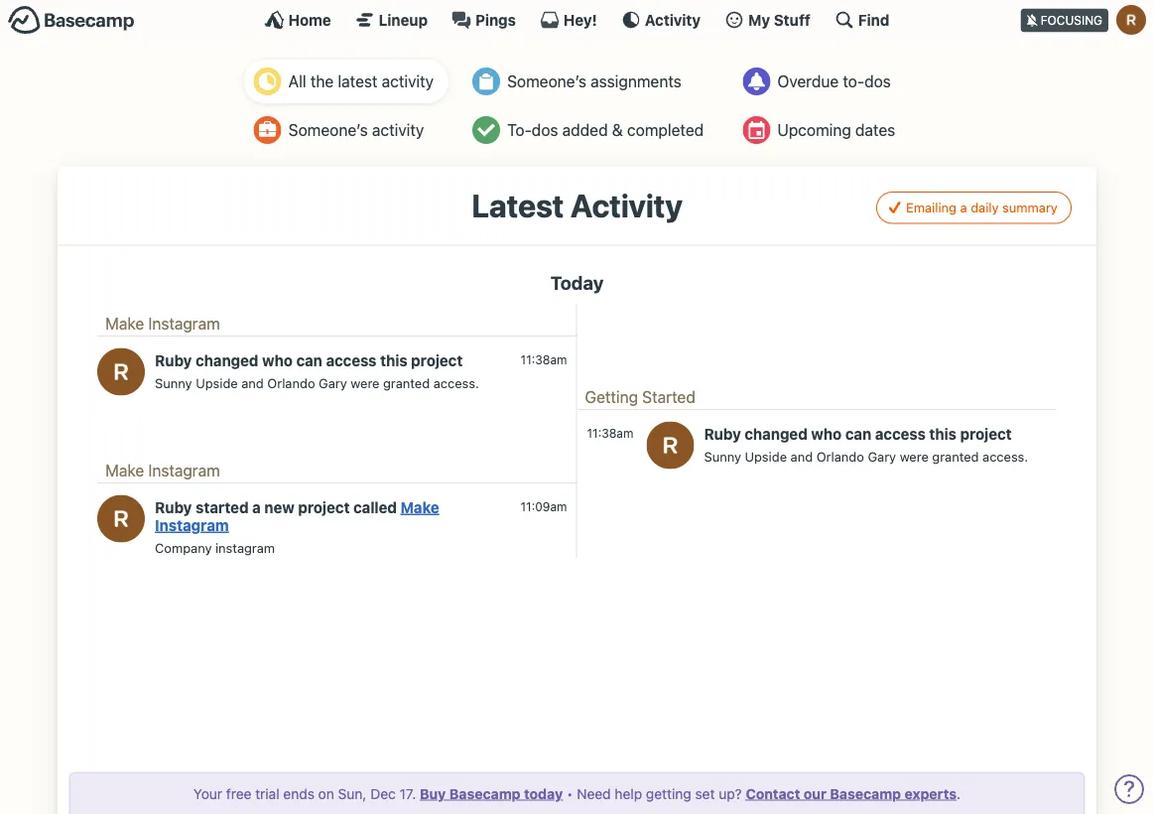 Task type: describe. For each thing, give the bounding box(es) containing it.
ruby changed who can access this project for make instagram
[[155, 352, 463, 369]]

overdue to-dos link
[[733, 60, 911, 103]]

all the latest activity link
[[244, 60, 449, 103]]

today
[[524, 786, 563, 802]]

latest activity
[[472, 187, 683, 224]]

17.
[[400, 786, 416, 802]]

access for getting started
[[876, 425, 926, 443]]

ends
[[283, 786, 315, 802]]

sunny upside and orlando gary were granted access. for getting started
[[705, 449, 1029, 464]]

11:09am element
[[521, 500, 568, 514]]

getting started link
[[585, 388, 696, 407]]

assignment image
[[473, 68, 501, 95]]

activity link
[[622, 10, 701, 30]]

upcoming dates link
[[733, 108, 911, 152]]

ruby image
[[97, 495, 145, 543]]

contact
[[746, 786, 801, 802]]

sun,
[[338, 786, 367, 802]]

find button
[[835, 10, 890, 30]]

0 vertical spatial dos
[[865, 72, 892, 91]]

1 vertical spatial activity
[[571, 187, 683, 224]]

up?
[[719, 786, 743, 802]]

overdue
[[778, 72, 839, 91]]

help
[[615, 786, 643, 802]]

summary
[[1003, 200, 1058, 215]]

pings
[[476, 11, 516, 28]]

overdue to-dos
[[778, 72, 892, 91]]

someone's assignments link
[[463, 60, 719, 103]]

ruby started a new project called
[[155, 499, 401, 516]]

.
[[957, 786, 961, 802]]

make instagram for ruby changed who can access this project
[[105, 314, 220, 333]]

activity inside main element
[[645, 11, 701, 28]]

changed for started
[[745, 425, 808, 443]]

granted for started
[[933, 449, 980, 464]]

all the latest activity
[[289, 72, 434, 91]]

your free trial ends on sun, dec 17. buy basecamp today • need help getting set up? contact our basecamp experts .
[[194, 786, 961, 802]]

experts
[[905, 786, 957, 802]]

all
[[289, 72, 307, 91]]

person report image
[[254, 116, 282, 144]]

orlando for getting started
[[817, 449, 865, 464]]

pings button
[[452, 10, 516, 30]]

upside for instagram
[[196, 376, 238, 390]]

project for make instagram
[[411, 352, 463, 369]]

latest
[[472, 187, 564, 224]]

11:38am element for make instagram
[[521, 353, 568, 367]]

started
[[196, 499, 249, 516]]

instagram for started
[[148, 461, 220, 480]]

make for ruby changed who can access this project
[[105, 314, 144, 333]]

latest
[[338, 72, 378, 91]]

focusing button
[[1022, 0, 1155, 39]]

set
[[696, 786, 715, 802]]

hey!
[[564, 11, 598, 28]]

to-
[[843, 72, 865, 91]]

someone's for someone's activity
[[289, 121, 368, 140]]

company instagram
[[155, 540, 275, 555]]

and for make instagram
[[242, 376, 264, 390]]

to-dos added & completed link
[[463, 108, 719, 152]]

lineup
[[379, 11, 428, 28]]

main element
[[0, 0, 1155, 39]]

1 basecamp from the left
[[450, 786, 521, 802]]

activity inside "all the latest activity" link
[[382, 72, 434, 91]]

were for getting started
[[900, 449, 929, 464]]

trial
[[255, 786, 280, 802]]

the
[[311, 72, 334, 91]]

granted for instagram
[[383, 376, 430, 390]]

someone's assignments
[[508, 72, 682, 91]]

access for make instagram
[[326, 352, 377, 369]]

access. for getting started
[[983, 449, 1029, 464]]

lineup link
[[355, 10, 428, 30]]

new
[[265, 499, 295, 516]]

ruby for ruby icon
[[155, 499, 192, 516]]

2 basecamp from the left
[[831, 786, 902, 802]]

reports image
[[743, 68, 771, 95]]

buy basecamp today link
[[420, 786, 563, 802]]

and for getting started
[[791, 449, 813, 464]]

dates
[[856, 121, 896, 140]]

2 vertical spatial make
[[401, 499, 440, 516]]

gary for make instagram
[[319, 376, 347, 390]]

getting started
[[585, 388, 696, 407]]

focusing
[[1041, 13, 1103, 27]]

11:38am for make instagram
[[521, 353, 568, 367]]

contact our basecamp experts link
[[746, 786, 957, 802]]

todo image
[[473, 116, 501, 144]]

on
[[318, 786, 335, 802]]

upside for started
[[745, 449, 788, 464]]

my stuff
[[749, 11, 811, 28]]



Task type: vqa. For each thing, say whether or not it's contained in the screenshot.
who corresponding to Make Instagram
yes



Task type: locate. For each thing, give the bounding box(es) containing it.
1 horizontal spatial this
[[930, 425, 957, 443]]

1 vertical spatial make
[[105, 461, 144, 480]]

1 horizontal spatial 11:38am
[[587, 427, 634, 441]]

0 vertical spatial gary
[[319, 376, 347, 390]]

instagram
[[215, 540, 275, 555]]

0 vertical spatial granted
[[383, 376, 430, 390]]

access
[[326, 352, 377, 369], [876, 425, 926, 443]]

and
[[242, 376, 264, 390], [791, 449, 813, 464]]

this for make instagram
[[380, 352, 408, 369]]

company
[[155, 540, 212, 555]]

0 horizontal spatial upside
[[196, 376, 238, 390]]

granted
[[383, 376, 430, 390], [933, 449, 980, 464]]

make instagram for ruby started a new project called
[[105, 461, 220, 480]]

ruby image
[[1117, 5, 1147, 35], [97, 348, 145, 396], [647, 421, 695, 469]]

1 horizontal spatial dos
[[865, 72, 892, 91]]

0 vertical spatial upside
[[196, 376, 238, 390]]

0 vertical spatial make instagram
[[105, 314, 220, 333]]

ruby image inside focusing dropdown button
[[1117, 5, 1147, 35]]

0 vertical spatial changed
[[196, 352, 259, 369]]

1 vertical spatial access.
[[983, 449, 1029, 464]]

0 horizontal spatial project
[[298, 499, 350, 516]]

0 vertical spatial 11:38am element
[[521, 353, 568, 367]]

0 vertical spatial make
[[105, 314, 144, 333]]

0 horizontal spatial access
[[326, 352, 377, 369]]

1 vertical spatial instagram
[[148, 461, 220, 480]]

someone's activity
[[289, 121, 424, 140]]

called
[[354, 499, 397, 516]]

ruby for ruby image related to make instagram
[[155, 352, 192, 369]]

basecamp
[[450, 786, 521, 802], [831, 786, 902, 802]]

2 vertical spatial make instagram link
[[155, 499, 440, 534]]

emailing a daily summary button
[[877, 192, 1072, 224]]

0 vertical spatial access.
[[434, 376, 479, 390]]

dos left added
[[532, 121, 559, 140]]

1 horizontal spatial orlando
[[817, 449, 865, 464]]

1 horizontal spatial access
[[876, 425, 926, 443]]

orlando
[[267, 376, 315, 390], [817, 449, 865, 464]]

daily
[[971, 200, 1000, 215]]

1 vertical spatial ruby
[[705, 425, 742, 443]]

getting
[[585, 388, 639, 407]]

activity down 'all the latest activity' on the left top
[[372, 121, 424, 140]]

1 horizontal spatial ruby changed who can access this project
[[705, 425, 1013, 443]]

0 horizontal spatial a
[[252, 499, 261, 516]]

someone's for someone's assignments
[[508, 72, 587, 91]]

my
[[749, 11, 771, 28]]

dec
[[371, 786, 396, 802]]

11:38am down today on the top of page
[[521, 353, 568, 367]]

upcoming
[[778, 121, 852, 140]]

1 horizontal spatial gary
[[868, 449, 897, 464]]

someone's up to-
[[508, 72, 587, 91]]

0 horizontal spatial can
[[296, 352, 323, 369]]

make for ruby started a new project called
[[105, 461, 144, 480]]

11:38am element for getting started
[[587, 427, 634, 441]]

need
[[577, 786, 611, 802]]

11:38am for getting started
[[587, 427, 634, 441]]

getting
[[646, 786, 692, 802]]

a left new
[[252, 499, 261, 516]]

sunny for instagram
[[155, 376, 192, 390]]

1 vertical spatial were
[[900, 449, 929, 464]]

0 vertical spatial ruby image
[[1117, 5, 1147, 35]]

1 vertical spatial and
[[791, 449, 813, 464]]

changed
[[196, 352, 259, 369], [745, 425, 808, 443]]

1 vertical spatial access
[[876, 425, 926, 443]]

ruby image for getting started
[[647, 421, 695, 469]]

0 vertical spatial project
[[411, 352, 463, 369]]

1 horizontal spatial who
[[812, 425, 842, 443]]

0 horizontal spatial 11:38am
[[521, 353, 568, 367]]

11:38am
[[521, 353, 568, 367], [587, 427, 634, 441]]

0 vertical spatial were
[[351, 376, 380, 390]]

1 horizontal spatial 11:38am element
[[587, 427, 634, 441]]

1 horizontal spatial granted
[[933, 449, 980, 464]]

0 vertical spatial and
[[242, 376, 264, 390]]

added
[[563, 121, 608, 140]]

1 horizontal spatial sunny upside and orlando gary were granted access.
[[705, 449, 1029, 464]]

2 vertical spatial ruby image
[[647, 421, 695, 469]]

to-
[[508, 121, 532, 140]]

0 vertical spatial 11:38am
[[521, 353, 568, 367]]

1 vertical spatial someone's
[[289, 121, 368, 140]]

gary for getting started
[[868, 449, 897, 464]]

0 vertical spatial who
[[262, 352, 293, 369]]

0 vertical spatial make instagram link
[[105, 314, 220, 333]]

1 vertical spatial project
[[961, 425, 1013, 443]]

0 horizontal spatial orlando
[[267, 376, 315, 390]]

sunny for started
[[705, 449, 742, 464]]

activity
[[382, 72, 434, 91], [372, 121, 424, 140]]

instagram
[[148, 314, 220, 333], [148, 461, 220, 480], [155, 517, 229, 534]]

1 vertical spatial upside
[[745, 449, 788, 464]]

0 horizontal spatial 11:38am element
[[521, 353, 568, 367]]

make instagram link for ruby started a new project called
[[105, 461, 220, 480]]

0 horizontal spatial dos
[[532, 121, 559, 140]]

ruby changed who can access this project
[[155, 352, 463, 369], [705, 425, 1013, 443]]

make instagram link for ruby changed who can access this project
[[105, 314, 220, 333]]

free
[[226, 786, 252, 802]]

started
[[643, 388, 696, 407]]

11:09am
[[521, 500, 568, 514]]

0 horizontal spatial ruby image
[[97, 348, 145, 396]]

access. for make instagram
[[434, 376, 479, 390]]

1 vertical spatial sunny upside and orlando gary were granted access.
[[705, 449, 1029, 464]]

ruby
[[155, 352, 192, 369], [705, 425, 742, 443], [155, 499, 192, 516]]

activity
[[645, 11, 701, 28], [571, 187, 683, 224]]

who for getting started
[[812, 425, 842, 443]]

0 vertical spatial instagram
[[148, 314, 220, 333]]

who for make instagram
[[262, 352, 293, 369]]

0 vertical spatial can
[[296, 352, 323, 369]]

2 vertical spatial instagram
[[155, 517, 229, 534]]

someone's activity link
[[244, 108, 449, 152]]

assignments
[[591, 72, 682, 91]]

can for make instagram
[[296, 352, 323, 369]]

gary
[[319, 376, 347, 390], [868, 449, 897, 464]]

11:38am down getting
[[587, 427, 634, 441]]

emailing a daily summary
[[907, 200, 1058, 215]]

orlando for make instagram
[[267, 376, 315, 390]]

1 vertical spatial granted
[[933, 449, 980, 464]]

schedule image
[[743, 116, 771, 144]]

1 horizontal spatial someone's
[[508, 72, 587, 91]]

1 vertical spatial who
[[812, 425, 842, 443]]

activity inside someone's activity link
[[372, 121, 424, 140]]

our
[[804, 786, 827, 802]]

dos
[[865, 72, 892, 91], [532, 121, 559, 140]]

ruby changed who can access this project for getting started
[[705, 425, 1013, 443]]

1 vertical spatial can
[[846, 425, 872, 443]]

upside
[[196, 376, 238, 390], [745, 449, 788, 464]]

project for getting started
[[961, 425, 1013, 443]]

0 vertical spatial sunny upside and orlando gary were granted access.
[[155, 376, 479, 390]]

project
[[411, 352, 463, 369], [961, 425, 1013, 443], [298, 499, 350, 516]]

2 vertical spatial make instagram
[[155, 499, 440, 534]]

ruby image for make instagram
[[97, 348, 145, 396]]

1 horizontal spatial and
[[791, 449, 813, 464]]

today
[[551, 272, 604, 294]]

1 vertical spatial 11:38am element
[[587, 427, 634, 441]]

sunny upside and orlando gary were granted access. for make instagram
[[155, 376, 479, 390]]

to-dos added & completed
[[508, 121, 704, 140]]

make
[[105, 314, 144, 333], [105, 461, 144, 480], [401, 499, 440, 516]]

activity down &
[[571, 187, 683, 224]]

hey! button
[[540, 10, 598, 30]]

a inside button
[[961, 200, 968, 215]]

0 horizontal spatial were
[[351, 376, 380, 390]]

can
[[296, 352, 323, 369], [846, 425, 872, 443]]

activity up assignments
[[645, 11, 701, 28]]

someone's down "the"
[[289, 121, 368, 140]]

0 vertical spatial orlando
[[267, 376, 315, 390]]

1 vertical spatial 11:38am
[[587, 427, 634, 441]]

0 vertical spatial a
[[961, 200, 968, 215]]

a
[[961, 200, 968, 215], [252, 499, 261, 516]]

basecamp right 'our' on the bottom
[[831, 786, 902, 802]]

1 vertical spatial orlando
[[817, 449, 865, 464]]

were for make instagram
[[351, 376, 380, 390]]

1 horizontal spatial can
[[846, 425, 872, 443]]

sunny
[[155, 376, 192, 390], [705, 449, 742, 464]]

0 horizontal spatial someone's
[[289, 121, 368, 140]]

emailing
[[907, 200, 957, 215]]

1 vertical spatial gary
[[868, 449, 897, 464]]

ruby for getting started ruby image
[[705, 425, 742, 443]]

1 horizontal spatial a
[[961, 200, 968, 215]]

1 vertical spatial this
[[930, 425, 957, 443]]

1 horizontal spatial upside
[[745, 449, 788, 464]]

0 vertical spatial someone's
[[508, 72, 587, 91]]

activity right "latest"
[[382, 72, 434, 91]]

0 horizontal spatial who
[[262, 352, 293, 369]]

buy
[[420, 786, 446, 802]]

this for getting started
[[930, 425, 957, 443]]

changed for instagram
[[196, 352, 259, 369]]

were
[[351, 376, 380, 390], [900, 449, 929, 464]]

2 horizontal spatial ruby image
[[1117, 5, 1147, 35]]

home link
[[265, 10, 331, 30]]

•
[[567, 786, 573, 802]]

1 vertical spatial activity
[[372, 121, 424, 140]]

0 horizontal spatial and
[[242, 376, 264, 390]]

find
[[859, 11, 890, 28]]

can for getting started
[[846, 425, 872, 443]]

dos up 'dates'
[[865, 72, 892, 91]]

0 horizontal spatial granted
[[383, 376, 430, 390]]

0 horizontal spatial sunny
[[155, 376, 192, 390]]

make instagram link
[[105, 314, 220, 333], [105, 461, 220, 480], [155, 499, 440, 534]]

instagram for changed
[[148, 314, 220, 333]]

1 vertical spatial ruby changed who can access this project
[[705, 425, 1013, 443]]

0 horizontal spatial this
[[380, 352, 408, 369]]

1 horizontal spatial were
[[900, 449, 929, 464]]

11:38am element down getting
[[587, 427, 634, 441]]

1 horizontal spatial ruby image
[[647, 421, 695, 469]]

11:38am element
[[521, 353, 568, 367], [587, 427, 634, 441]]

upcoming dates
[[778, 121, 896, 140]]

sunny upside and orlando gary were granted access.
[[155, 376, 479, 390], [705, 449, 1029, 464]]

0 horizontal spatial changed
[[196, 352, 259, 369]]

1 horizontal spatial sunny
[[705, 449, 742, 464]]

basecamp right buy
[[450, 786, 521, 802]]

activity report image
[[254, 68, 282, 95]]

0 vertical spatial ruby
[[155, 352, 192, 369]]

my stuff button
[[725, 10, 811, 30]]

&
[[613, 121, 623, 140]]

1 vertical spatial dos
[[532, 121, 559, 140]]

this
[[380, 352, 408, 369], [930, 425, 957, 443]]

stuff
[[774, 11, 811, 28]]

switch accounts image
[[8, 5, 135, 36]]

0 horizontal spatial sunny upside and orlando gary were granted access.
[[155, 376, 479, 390]]

your
[[194, 786, 223, 802]]

11:38am element down today on the top of page
[[521, 353, 568, 367]]

1 horizontal spatial basecamp
[[831, 786, 902, 802]]

home
[[289, 11, 331, 28]]

completed
[[628, 121, 704, 140]]

0 horizontal spatial access.
[[434, 376, 479, 390]]

1 vertical spatial ruby image
[[97, 348, 145, 396]]

1 horizontal spatial project
[[411, 352, 463, 369]]

a left daily
[[961, 200, 968, 215]]

2 vertical spatial project
[[298, 499, 350, 516]]

0 horizontal spatial gary
[[319, 376, 347, 390]]

1 vertical spatial a
[[252, 499, 261, 516]]

0 vertical spatial ruby changed who can access this project
[[155, 352, 463, 369]]

0 horizontal spatial ruby changed who can access this project
[[155, 352, 463, 369]]

make instagram
[[105, 314, 220, 333], [105, 461, 220, 480], [155, 499, 440, 534]]

0 vertical spatial access
[[326, 352, 377, 369]]



